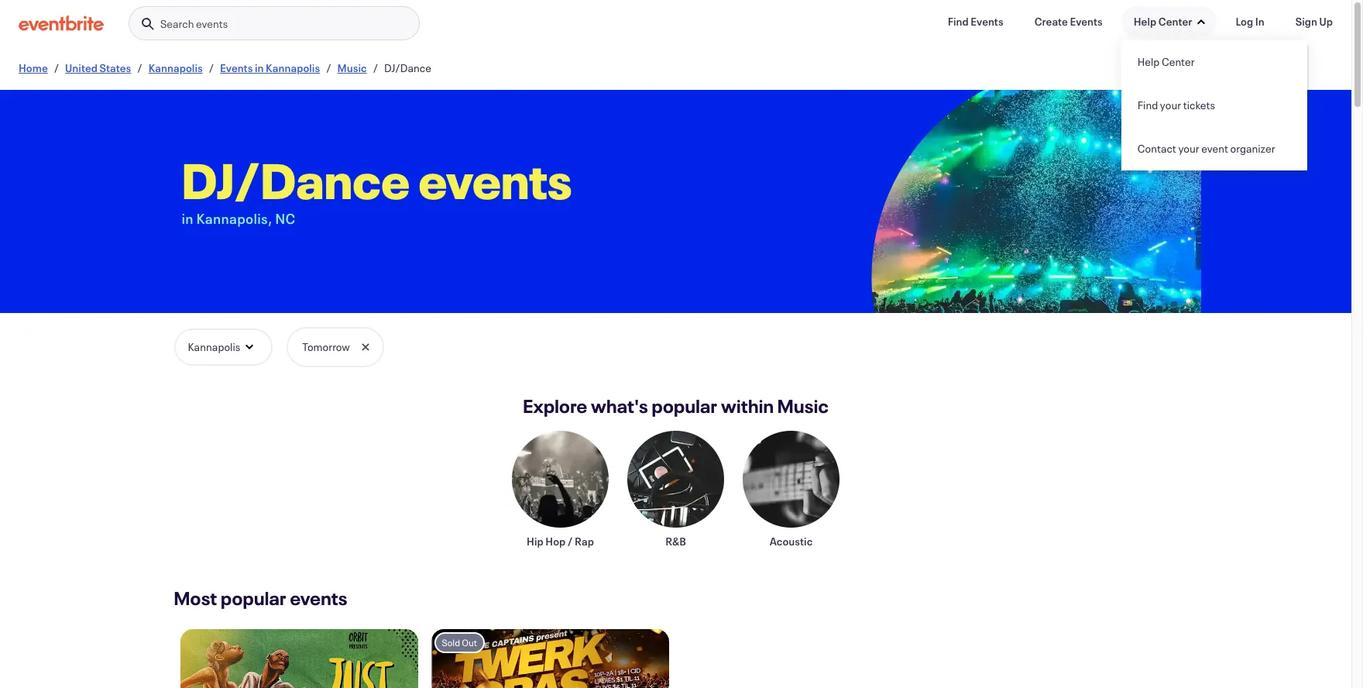 Task type: locate. For each thing, give the bounding box(es) containing it.
1 vertical spatial your
[[1179, 141, 1200, 156]]

popular right most
[[221, 586, 287, 611]]

0 vertical spatial events
[[196, 16, 228, 31]]

0 vertical spatial music
[[337, 60, 367, 75]]

your left tickets on the right top
[[1160, 98, 1182, 112]]

your
[[1160, 98, 1182, 112], [1179, 141, 1200, 156]]

in down search events button
[[255, 60, 264, 75]]

1 horizontal spatial popular
[[652, 394, 718, 418]]

1 vertical spatial in
[[182, 209, 194, 228]]

find
[[948, 14, 969, 29], [1138, 98, 1159, 112]]

0 vertical spatial in
[[255, 60, 264, 75]]

log in link
[[1224, 6, 1277, 37]]

dj/dance
[[384, 60, 431, 75], [182, 147, 410, 212]]

in
[[255, 60, 264, 75], [182, 209, 194, 228]]

up
[[1320, 14, 1333, 29]]

events inside find events link
[[971, 14, 1004, 29]]

2 horizontal spatial events
[[1070, 14, 1103, 29]]

organizer
[[1231, 141, 1276, 156]]

0 horizontal spatial popular
[[221, 586, 287, 611]]

1 horizontal spatial music
[[778, 394, 829, 418]]

tomorrow
[[302, 339, 350, 354]]

find for find your tickets
[[1138, 98, 1159, 112]]

1 horizontal spatial events
[[290, 586, 348, 611]]

0 vertical spatial popular
[[652, 394, 718, 418]]

log in
[[1236, 14, 1265, 29]]

1 vertical spatial help center
[[1138, 54, 1195, 69]]

r&b link
[[628, 431, 724, 549]]

events left create on the right top
[[971, 14, 1004, 29]]

center
[[1159, 14, 1193, 29], [1162, 54, 1195, 69]]

1 vertical spatial dj/dance
[[182, 147, 410, 212]]

find your tickets link
[[1122, 84, 1308, 127]]

help up find your tickets
[[1138, 54, 1160, 69]]

1 horizontal spatial in
[[255, 60, 264, 75]]

center inside submenu element
[[1162, 54, 1195, 69]]

1 horizontal spatial events
[[971, 14, 1004, 29]]

search events
[[160, 16, 228, 31]]

events inside create events "link"
[[1070, 14, 1103, 29]]

events for find events
[[971, 14, 1004, 29]]

center up find your tickets
[[1162, 54, 1195, 69]]

out
[[462, 636, 477, 648]]

dj/dance inside "dj/dance events in kannapolis, nc"
[[182, 147, 410, 212]]

1 vertical spatial popular
[[221, 586, 287, 611]]

2 vertical spatial events
[[290, 586, 348, 611]]

your for contact
[[1179, 141, 1200, 156]]

log
[[1236, 14, 1254, 29]]

explore
[[523, 394, 588, 418]]

events right create on the right top
[[1070, 14, 1103, 29]]

center up help center link
[[1159, 14, 1193, 29]]

explore what's popular within music
[[523, 394, 829, 418]]

0 vertical spatial find
[[948, 14, 969, 29]]

0 vertical spatial help center
[[1134, 14, 1193, 29]]

in left kannapolis,
[[182, 209, 194, 228]]

events
[[196, 16, 228, 31], [419, 147, 572, 212], [290, 586, 348, 611]]

sold
[[442, 636, 460, 648]]

0 vertical spatial your
[[1160, 98, 1182, 112]]

1 vertical spatial find
[[1138, 98, 1159, 112]]

tickets
[[1184, 98, 1216, 112]]

0 horizontal spatial find
[[948, 14, 969, 29]]

find inside find events link
[[948, 14, 969, 29]]

events down search events button
[[220, 60, 253, 75]]

find for find events
[[948, 14, 969, 29]]

your inside "link"
[[1179, 141, 1200, 156]]

most
[[174, 586, 217, 611]]

popular
[[652, 394, 718, 418], [221, 586, 287, 611]]

acoustic
[[770, 534, 813, 549]]

events inside "dj/dance events in kannapolis, nc"
[[419, 147, 572, 212]]

contact your event organizer
[[1138, 141, 1276, 156]]

acoustic link
[[743, 431, 840, 549]]

/ left music link
[[326, 60, 331, 75]]

1 horizontal spatial find
[[1138, 98, 1159, 112]]

your left event
[[1179, 141, 1200, 156]]

sign
[[1296, 14, 1318, 29]]

help
[[1134, 14, 1157, 29], [1138, 54, 1160, 69]]

united states link
[[65, 60, 131, 75]]

find your tickets
[[1138, 98, 1216, 112]]

1 vertical spatial center
[[1162, 54, 1195, 69]]

find events
[[948, 14, 1004, 29]]

/ right home link
[[54, 60, 59, 75]]

sign up link
[[1284, 6, 1346, 37]]

/
[[54, 60, 59, 75], [137, 60, 142, 75], [209, 60, 214, 75], [326, 60, 331, 75], [373, 60, 378, 75], [568, 534, 573, 549]]

hip hop / rap
[[527, 534, 594, 549]]

sign up
[[1296, 14, 1333, 29]]

home
[[19, 60, 48, 75]]

help center inside submenu element
[[1138, 54, 1195, 69]]

/ right music link
[[373, 60, 378, 75]]

1 vertical spatial help
[[1138, 54, 1160, 69]]

contact
[[1138, 141, 1177, 156]]

help center up find your tickets
[[1138, 54, 1195, 69]]

kannapolis
[[148, 60, 203, 75], [266, 60, 320, 75], [188, 339, 240, 354]]

0 horizontal spatial events
[[196, 16, 228, 31]]

sold out
[[442, 636, 477, 648]]

0 horizontal spatial in
[[182, 209, 194, 228]]

find events link
[[936, 6, 1016, 37]]

search events button
[[129, 6, 420, 41]]

0 vertical spatial help
[[1134, 14, 1157, 29]]

music
[[337, 60, 367, 75], [778, 394, 829, 418]]

r&b
[[666, 534, 686, 549]]

nc
[[275, 209, 296, 228]]

tomorrow button
[[288, 329, 383, 366]]

0 vertical spatial center
[[1159, 14, 1193, 29]]

0 vertical spatial dj/dance
[[384, 60, 431, 75]]

events for create events
[[1070, 14, 1103, 29]]

popular left within
[[652, 394, 718, 418]]

0 horizontal spatial music
[[337, 60, 367, 75]]

events inside button
[[196, 16, 228, 31]]

help right create events
[[1134, 14, 1157, 29]]

find inside find your tickets link
[[1138, 98, 1159, 112]]

help center up help center link
[[1134, 14, 1193, 29]]

events
[[971, 14, 1004, 29], [1070, 14, 1103, 29], [220, 60, 253, 75]]

events for search
[[196, 16, 228, 31]]

help center link
[[1122, 40, 1308, 84]]

1 vertical spatial events
[[419, 147, 572, 212]]

2 horizontal spatial events
[[419, 147, 572, 212]]

/ left the "rap"
[[568, 534, 573, 549]]

help center
[[1134, 14, 1193, 29], [1138, 54, 1195, 69]]



Task type: describe. For each thing, give the bounding box(es) containing it.
kannapolis,
[[196, 209, 272, 228]]

hip
[[527, 534, 544, 549]]

/ right states
[[137, 60, 142, 75]]

in inside "dj/dance events in kannapolis, nc"
[[182, 209, 194, 228]]

help inside help center link
[[1138, 54, 1160, 69]]

most popular events
[[174, 586, 348, 611]]

event
[[1202, 141, 1229, 156]]

create
[[1035, 14, 1068, 29]]

eventbrite image
[[19, 16, 104, 31]]

music link
[[337, 60, 367, 75]]

contact your event organizer link
[[1122, 127, 1308, 170]]

your for find
[[1160, 98, 1182, 112]]

kannapolis link
[[148, 60, 203, 75]]

0 horizontal spatial events
[[220, 60, 253, 75]]

rap
[[575, 534, 594, 549]]

create events link
[[1022, 6, 1116, 37]]

home / united states / kannapolis / events in kannapolis / music / dj/dance
[[19, 60, 431, 75]]

kannapolis inside button
[[188, 339, 240, 354]]

dj/dance events in kannapolis, nc
[[182, 147, 572, 228]]

in
[[1256, 14, 1265, 29]]

hop
[[546, 534, 566, 549]]

states
[[100, 60, 131, 75]]

united
[[65, 60, 98, 75]]

hip hop / rap link
[[512, 431, 609, 549]]

events in kannapolis link
[[220, 60, 320, 75]]

[object object] image
[[867, 90, 1201, 358]]

create events
[[1035, 14, 1103, 29]]

events for dj/dance
[[419, 147, 572, 212]]

within
[[721, 394, 774, 418]]

submenu element
[[1122, 40, 1308, 170]]

what's
[[591, 394, 648, 418]]

/ right kannapolis link
[[209, 60, 214, 75]]

1 vertical spatial music
[[778, 394, 829, 418]]

search
[[160, 16, 194, 31]]

kannapolis button
[[174, 329, 273, 366]]

home link
[[19, 60, 48, 75]]



Task type: vqa. For each thing, say whether or not it's contained in the screenshot.
"main navigation" element
no



